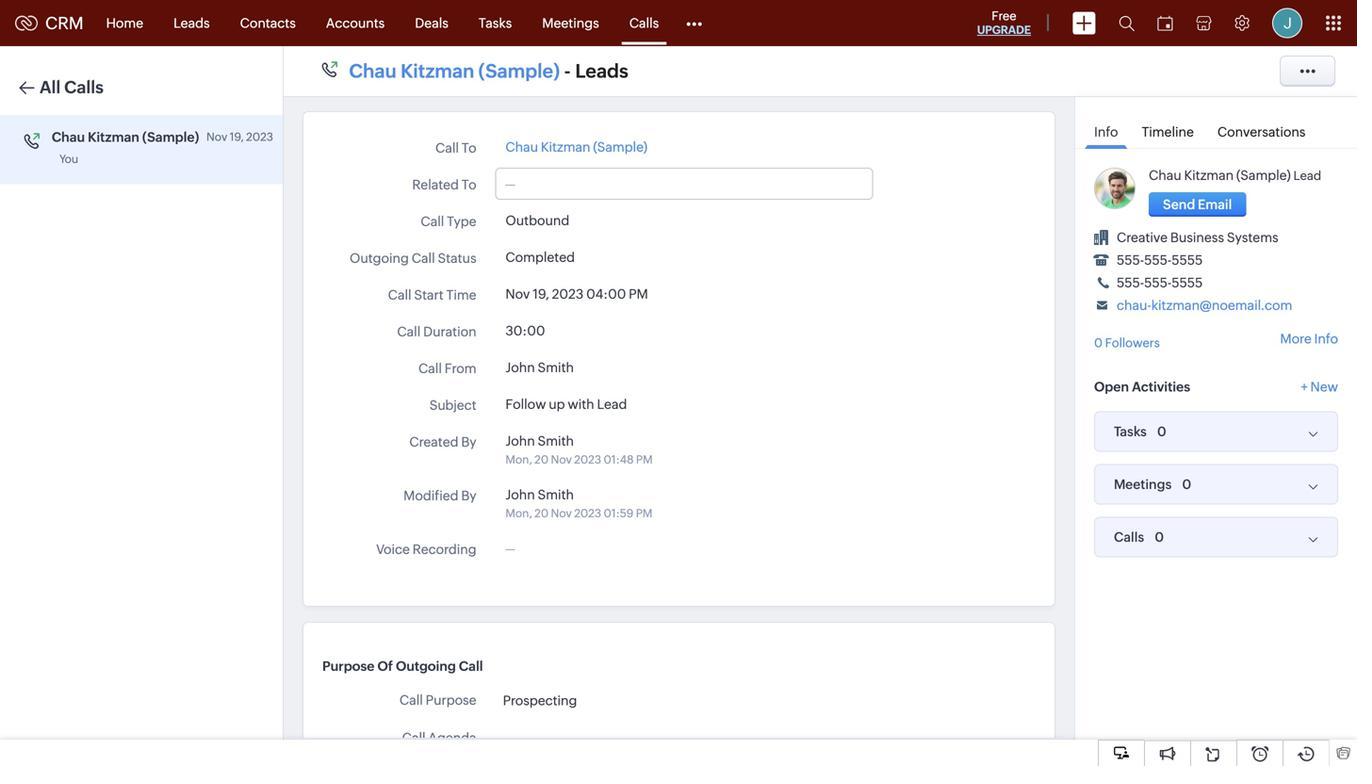 Task type: locate. For each thing, give the bounding box(es) containing it.
0 vertical spatial 555-555-5555
[[1117, 253, 1203, 268]]

0
[[1094, 336, 1103, 350], [1157, 424, 1166, 439], [1182, 477, 1191, 492], [1155, 530, 1164, 545]]

call left status
[[412, 251, 435, 266]]

kitzman down all calls
[[88, 130, 139, 145]]

0 horizontal spatial lead
[[597, 397, 627, 412]]

20 inside john smith mon, 20 nov 2023 01:59 pm
[[535, 507, 549, 520]]

chau kitzman (sample) link
[[349, 59, 560, 83], [506, 139, 648, 155], [1149, 168, 1291, 183]]

2 vertical spatial smith
[[538, 487, 574, 502]]

call from
[[418, 361, 476, 376]]

leads right home link
[[174, 16, 210, 31]]

john for john smith mon, 20 nov 2023 01:48 pm
[[506, 434, 535, 449]]

pm right 04:00
[[629, 286, 648, 302]]

1 vertical spatial mon,
[[506, 507, 532, 520]]

kitzman
[[401, 60, 474, 82], [88, 130, 139, 145], [541, 139, 590, 155], [1184, 168, 1234, 183]]

2 to from the top
[[462, 177, 476, 192]]

1 vertical spatial info
[[1314, 331, 1338, 346]]

follow
[[506, 397, 546, 412]]

-
[[564, 60, 571, 82]]

follow up with lead
[[506, 397, 627, 412]]

0 vertical spatial 5555
[[1172, 253, 1203, 268]]

3 john from the top
[[506, 487, 535, 502]]

nov inside john smith mon, 20 nov 2023 01:59 pm
[[551, 507, 572, 520]]

outgoing
[[350, 251, 409, 266], [396, 659, 456, 674]]

1 john from the top
[[506, 360, 535, 375]]

mon, down follow
[[506, 453, 532, 466]]

1 to from the top
[[462, 140, 476, 156]]

more info
[[1280, 331, 1338, 346]]

1 vertical spatial meetings
[[1114, 477, 1172, 492]]

1 smith from the top
[[538, 360, 574, 375]]

2 555-555-5555 from the top
[[1117, 275, 1203, 290]]

1 vertical spatial outgoing
[[396, 659, 456, 674]]

1 by from the top
[[461, 434, 476, 450]]

open activities
[[1094, 379, 1190, 394]]

crm link
[[15, 13, 83, 33]]

john inside john smith mon, 20 nov 2023 01:59 pm
[[506, 487, 535, 502]]

call start time
[[388, 287, 476, 303]]

0 vertical spatial tasks
[[479, 16, 512, 31]]

to for call to
[[462, 140, 476, 156]]

search element
[[1107, 0, 1146, 46]]

mon, for modified by
[[506, 507, 532, 520]]

info link
[[1085, 111, 1128, 149]]

john
[[506, 360, 535, 375], [506, 434, 535, 449], [506, 487, 535, 502]]

(sample)
[[478, 60, 560, 82], [142, 130, 199, 145], [593, 139, 648, 155], [1236, 168, 1291, 183]]

call duration
[[397, 324, 476, 339]]

0 vertical spatial to
[[462, 140, 476, 156]]

1 vertical spatial by
[[461, 488, 476, 503]]

0 vertical spatial pm
[[629, 286, 648, 302]]

upgrade
[[977, 24, 1031, 36]]

john down john smith mon, 20 nov 2023 01:48 pm
[[506, 487, 535, 502]]

info right more
[[1314, 331, 1338, 346]]

smith down up
[[538, 434, 574, 449]]

0 horizontal spatial 19,
[[230, 131, 244, 143]]

2 by from the top
[[461, 488, 476, 503]]

to right 'related'
[[462, 177, 476, 192]]

20 down follow
[[535, 453, 549, 466]]

chau right call to
[[506, 139, 538, 155]]

5555
[[1172, 253, 1203, 268], [1172, 275, 1203, 290]]

subject
[[430, 398, 476, 413]]

0 vertical spatial john
[[506, 360, 535, 375]]

created by
[[409, 434, 476, 450]]

1 mon, from the top
[[506, 453, 532, 466]]

0 vertical spatial smith
[[538, 360, 574, 375]]

1 vertical spatial tasks
[[1114, 424, 1147, 439]]

20 down john smith mon, 20 nov 2023 01:48 pm
[[535, 507, 549, 520]]

john down follow
[[506, 434, 535, 449]]

call agenda
[[402, 730, 476, 745]]

purpose left of
[[322, 659, 374, 674]]

john for john smith
[[506, 360, 535, 375]]

accounts
[[326, 16, 385, 31]]

smith inside john smith mon, 20 nov 2023 01:48 pm
[[538, 434, 574, 449]]

call to
[[435, 140, 476, 156]]

tasks up chau kitzman (sample) - leads
[[479, 16, 512, 31]]

1 vertical spatial smith
[[538, 434, 574, 449]]

2 vertical spatial john
[[506, 487, 535, 502]]

nov
[[206, 131, 227, 143], [506, 286, 530, 302], [551, 453, 572, 466], [551, 507, 572, 520]]

call down purpose of outgoing call
[[400, 693, 423, 708]]

chau kitzman (sample) - leads
[[349, 60, 628, 82]]

smith down john smith mon, 20 nov 2023 01:48 pm
[[538, 487, 574, 502]]

1 vertical spatial 19,
[[533, 286, 549, 302]]

1 vertical spatial lead
[[597, 397, 627, 412]]

(sample) for chau kitzman (sample) lead
[[1236, 168, 1291, 183]]

2023 for john smith mon, 20 nov 2023 01:59 pm
[[574, 507, 601, 520]]

2023 inside john smith mon, 20 nov 2023 01:48 pm
[[574, 453, 601, 466]]

mon, inside john smith mon, 20 nov 2023 01:59 pm
[[506, 507, 532, 520]]

pm inside john smith mon, 20 nov 2023 01:48 pm
[[636, 453, 653, 466]]

pm right 01:48
[[636, 453, 653, 466]]

free upgrade
[[977, 9, 1031, 36]]

Other Modules field
[[674, 8, 715, 38]]

purpose
[[322, 659, 374, 674], [426, 693, 476, 708]]

0 horizontal spatial info
[[1094, 124, 1118, 139]]

kitzman for chau kitzman (sample) - leads
[[401, 60, 474, 82]]

to for related to
[[462, 177, 476, 192]]

call left start
[[388, 287, 411, 303]]

2 mon, from the top
[[506, 507, 532, 520]]

chau for chau kitzman (sample) nov 19, 2023
[[52, 130, 85, 145]]

leads
[[174, 16, 210, 31], [575, 60, 628, 82]]

duration
[[423, 324, 476, 339]]

1 20 from the top
[[535, 453, 549, 466]]

3 smith from the top
[[538, 487, 574, 502]]

call type
[[421, 214, 476, 229]]

5555 down business
[[1172, 253, 1203, 268]]

by right created
[[461, 434, 476, 450]]

2 smith from the top
[[538, 434, 574, 449]]

mon, for created by
[[506, 453, 532, 466]]

20
[[535, 453, 549, 466], [535, 507, 549, 520]]

by
[[461, 434, 476, 450], [461, 488, 476, 503]]

(sample) for chau kitzman (sample)
[[593, 139, 648, 155]]

call for agenda
[[402, 730, 426, 745]]

pm right "01:59"
[[636, 507, 653, 520]]

2023 inside chau kitzman (sample) nov 19, 2023
[[246, 131, 273, 143]]

555-555-5555 up chau-
[[1117, 275, 1203, 290]]

2 vertical spatial pm
[[636, 507, 653, 520]]

0 horizontal spatial purpose
[[322, 659, 374, 674]]

19, inside chau kitzman (sample) nov 19, 2023
[[230, 131, 244, 143]]

logo image
[[15, 16, 38, 31]]

call left from
[[418, 361, 442, 376]]

0 vertical spatial info
[[1094, 124, 1118, 139]]

1 horizontal spatial tasks
[[1114, 424, 1147, 439]]

chau kitzman (sample) link down deals link
[[349, 59, 560, 83]]

call for duration
[[397, 324, 421, 339]]

0 vertical spatial by
[[461, 434, 476, 450]]

created
[[409, 434, 458, 450]]

0 horizontal spatial leads
[[174, 16, 210, 31]]

0 horizontal spatial meetings
[[542, 16, 599, 31]]

1 vertical spatial 555-555-5555
[[1117, 275, 1203, 290]]

1 vertical spatial calls
[[64, 78, 104, 97]]

2023 for john smith mon, 20 nov 2023 01:48 pm
[[574, 453, 601, 466]]

mon, down john smith mon, 20 nov 2023 01:48 pm
[[506, 507, 532, 520]]

555-
[[1117, 253, 1144, 268], [1144, 253, 1172, 268], [1117, 275, 1144, 290], [1144, 275, 1172, 290]]

related
[[412, 177, 459, 192]]

1 vertical spatial to
[[462, 177, 476, 192]]

smith inside john smith mon, 20 nov 2023 01:59 pm
[[538, 487, 574, 502]]

1 vertical spatial 20
[[535, 507, 549, 520]]

0 vertical spatial chau kitzman (sample) link
[[349, 59, 560, 83]]

lead for chau kitzman (sample) lead
[[1293, 169, 1321, 183]]

0 vertical spatial mon,
[[506, 453, 532, 466]]

1 horizontal spatial calls
[[629, 16, 659, 31]]

call
[[435, 140, 459, 156], [421, 214, 444, 229], [412, 251, 435, 266], [388, 287, 411, 303], [397, 324, 421, 339], [418, 361, 442, 376], [459, 659, 483, 674], [400, 693, 423, 708], [402, 730, 426, 745]]

+ new
[[1301, 379, 1338, 394]]

business
[[1170, 230, 1224, 245]]

call for to
[[435, 140, 459, 156]]

kitzman down deals
[[401, 60, 474, 82]]

chau kitzman (sample) link for chau kitzman (sample) lead
[[1149, 168, 1291, 183]]

1 vertical spatial leads
[[575, 60, 628, 82]]

kitzman down timeline
[[1184, 168, 1234, 183]]

1 vertical spatial 5555
[[1172, 275, 1203, 290]]

04:00
[[586, 286, 626, 302]]

0 vertical spatial 20
[[535, 453, 549, 466]]

555-555-5555
[[1117, 253, 1203, 268], [1117, 275, 1203, 290]]

2 horizontal spatial calls
[[1114, 530, 1144, 545]]

None button
[[1149, 192, 1246, 217]]

2 20 from the top
[[535, 507, 549, 520]]

19,
[[230, 131, 244, 143], [533, 286, 549, 302]]

tasks
[[479, 16, 512, 31], [1114, 424, 1147, 439]]

tasks down open activities
[[1114, 424, 1147, 439]]

2 john from the top
[[506, 434, 535, 449]]

mon,
[[506, 453, 532, 466], [506, 507, 532, 520]]

john down 30:00
[[506, 360, 535, 375]]

kitzman for chau kitzman (sample) nov 19, 2023
[[88, 130, 139, 145]]

lead inside chau kitzman (sample) lead
[[1293, 169, 1321, 183]]

lead down the conversations
[[1293, 169, 1321, 183]]

lead right 'with'
[[597, 397, 627, 412]]

pm inside john smith mon, 20 nov 2023 01:59 pm
[[636, 507, 653, 520]]

01:59
[[604, 507, 634, 520]]

+
[[1301, 379, 1308, 394]]

mon, inside john smith mon, 20 nov 2023 01:48 pm
[[506, 453, 532, 466]]

0 vertical spatial purpose
[[322, 659, 374, 674]]

(sample) for chau kitzman (sample) - leads
[[478, 60, 560, 82]]

outgoing call status
[[350, 251, 476, 266]]

1 horizontal spatial 19,
[[533, 286, 549, 302]]

call up related to on the top of the page
[[435, 140, 459, 156]]

to up related to on the top of the page
[[462, 140, 476, 156]]

chau
[[349, 60, 396, 82], [52, 130, 85, 145], [506, 139, 538, 155], [1149, 168, 1181, 183]]

john for john smith mon, 20 nov 2023 01:59 pm
[[506, 487, 535, 502]]

2023 inside john smith mon, 20 nov 2023 01:59 pm
[[574, 507, 601, 520]]

chau up you
[[52, 130, 85, 145]]

555-555-5555 down creative
[[1117, 253, 1203, 268]]

kitzman down -
[[541, 139, 590, 155]]

call left type
[[421, 214, 444, 229]]

calls
[[629, 16, 659, 31], [64, 78, 104, 97], [1114, 530, 1144, 545]]

0 vertical spatial lead
[[1293, 169, 1321, 183]]

1 vertical spatial pm
[[636, 453, 653, 466]]

outgoing up call purpose
[[396, 659, 456, 674]]

2 vertical spatial chau kitzman (sample) link
[[1149, 168, 1291, 183]]

leads right -
[[575, 60, 628, 82]]

0 vertical spatial 19,
[[230, 131, 244, 143]]

accounts link
[[311, 0, 400, 46]]

info left timeline
[[1094, 124, 1118, 139]]

smith up up
[[538, 360, 574, 375]]

lead
[[1293, 169, 1321, 183], [597, 397, 627, 412]]

to
[[462, 140, 476, 156], [462, 177, 476, 192]]

5555 up 'chau-kitzman@noemail.com'
[[1172, 275, 1203, 290]]

call left duration
[[397, 324, 421, 339]]

chau kitzman (sample) link down -
[[506, 139, 648, 155]]

1 horizontal spatial lead
[[1293, 169, 1321, 183]]

purpose up agenda
[[426, 693, 476, 708]]

kitzman for chau kitzman (sample)
[[541, 139, 590, 155]]

all calls
[[40, 78, 104, 97]]

chau down accounts
[[349, 60, 396, 82]]

2023
[[246, 131, 273, 143], [552, 286, 584, 302], [574, 453, 601, 466], [574, 507, 601, 520]]

pm for created by
[[636, 453, 653, 466]]

0 vertical spatial leads
[[174, 16, 210, 31]]

lead for follow up with lead
[[597, 397, 627, 412]]

1 horizontal spatial purpose
[[426, 693, 476, 708]]

john inside john smith mon, 20 nov 2023 01:48 pm
[[506, 434, 535, 449]]

20 inside john smith mon, 20 nov 2023 01:48 pm
[[535, 453, 549, 466]]

outgoing up 'call start time'
[[350, 251, 409, 266]]

0 for tasks
[[1157, 424, 1166, 439]]

2 vertical spatial calls
[[1114, 530, 1144, 545]]

recording
[[413, 542, 476, 557]]

leads inside leads link
[[174, 16, 210, 31]]

creative business systems
[[1117, 230, 1279, 245]]

info
[[1094, 124, 1118, 139], [1314, 331, 1338, 346]]

by right modified
[[461, 488, 476, 503]]

smith for john smith
[[538, 360, 574, 375]]

chau down timeline
[[1149, 168, 1181, 183]]

1 vertical spatial john
[[506, 434, 535, 449]]

chau kitzman (sample) link down the conversations
[[1149, 168, 1291, 183]]

call left agenda
[[402, 730, 426, 745]]



Task type: describe. For each thing, give the bounding box(es) containing it.
more info link
[[1280, 331, 1338, 346]]

01:48
[[604, 453, 634, 466]]

home link
[[91, 0, 158, 46]]

20 for modified by
[[535, 507, 549, 520]]

up
[[549, 397, 565, 412]]

(sample) for chau kitzman (sample) nov 19, 2023
[[142, 130, 199, 145]]

0 vertical spatial meetings
[[542, 16, 599, 31]]

1 horizontal spatial info
[[1314, 331, 1338, 346]]

chau for chau kitzman (sample) - leads
[[349, 60, 396, 82]]

outbound
[[506, 213, 569, 228]]

john smith mon, 20 nov 2023 01:59 pm
[[506, 487, 653, 520]]

call for purpose
[[400, 693, 423, 708]]

chau kitzman (sample) link for leads
[[349, 59, 560, 83]]

free
[[992, 9, 1016, 23]]

contacts link
[[225, 0, 311, 46]]

creative
[[1117, 230, 1168, 245]]

1 555-555-5555 from the top
[[1117, 253, 1203, 268]]

chau-
[[1117, 298, 1151, 313]]

create menu image
[[1072, 12, 1096, 34]]

call for type
[[421, 214, 444, 229]]

0 horizontal spatial tasks
[[479, 16, 512, 31]]

1 vertical spatial purpose
[[426, 693, 476, 708]]

0 for calls
[[1155, 530, 1164, 545]]

smith for john smith mon, 20 nov 2023 01:59 pm
[[538, 487, 574, 502]]

call for start
[[388, 287, 411, 303]]

crm
[[45, 13, 83, 33]]

systems
[[1227, 230, 1279, 245]]

by for created by
[[461, 434, 476, 450]]

modified by
[[403, 488, 476, 503]]

0 vertical spatial outgoing
[[350, 251, 409, 266]]

chau-kitzman@noemail.com
[[1117, 298, 1292, 313]]

followers
[[1105, 336, 1160, 350]]

0 horizontal spatial calls
[[64, 78, 104, 97]]

leads link
[[158, 0, 225, 46]]

meetings link
[[527, 0, 614, 46]]

from
[[445, 361, 476, 376]]

30:00
[[506, 323, 545, 338]]

conversations
[[1217, 124, 1306, 139]]

1 horizontal spatial leads
[[575, 60, 628, 82]]

kitzman@noemail.com
[[1151, 298, 1292, 313]]

2 5555 from the top
[[1172, 275, 1203, 290]]

status
[[438, 251, 476, 266]]

kitzman for chau kitzman (sample) lead
[[1184, 168, 1234, 183]]

prospecting
[[503, 693, 577, 708]]

modified
[[403, 488, 458, 503]]

chau kitzman (sample) nov 19, 2023
[[52, 130, 273, 145]]

call up call purpose
[[459, 659, 483, 674]]

search image
[[1119, 15, 1135, 31]]

create menu element
[[1061, 0, 1107, 46]]

with
[[568, 397, 594, 412]]

deals link
[[400, 0, 464, 46]]

1 vertical spatial chau kitzman (sample) link
[[506, 139, 648, 155]]

1 horizontal spatial meetings
[[1114, 477, 1172, 492]]

of
[[377, 659, 393, 674]]

0 followers
[[1094, 336, 1160, 350]]

type
[[447, 214, 476, 229]]

completed
[[506, 250, 575, 265]]

agenda
[[428, 730, 476, 745]]

calendar image
[[1157, 16, 1173, 31]]

more
[[1280, 331, 1312, 346]]

time
[[446, 287, 476, 303]]

smith for john smith mon, 20 nov 2023 01:48 pm
[[538, 434, 574, 449]]

0 vertical spatial calls
[[629, 16, 659, 31]]

voice
[[376, 542, 410, 557]]

0 for meetings
[[1182, 477, 1191, 492]]

you
[[59, 153, 78, 165]]

calls link
[[614, 0, 674, 46]]

contacts
[[240, 16, 296, 31]]

call for from
[[418, 361, 442, 376]]

chau for chau kitzman (sample) lead
[[1149, 168, 1181, 183]]

timeline
[[1142, 124, 1194, 139]]

nov 19, 2023 04:00 pm
[[506, 286, 648, 302]]

by for modified by
[[461, 488, 476, 503]]

nov inside chau kitzman (sample) nov 19, 2023
[[206, 131, 227, 143]]

call purpose
[[400, 693, 476, 708]]

all
[[40, 78, 61, 97]]

deals
[[415, 16, 448, 31]]

voice recording
[[376, 542, 476, 557]]

chau kitzman (sample) lead
[[1149, 168, 1321, 183]]

activities
[[1132, 379, 1190, 394]]

related to
[[412, 177, 476, 192]]

tasks link
[[464, 0, 527, 46]]

nov inside john smith mon, 20 nov 2023 01:48 pm
[[551, 453, 572, 466]]

chau-kitzman@noemail.com link
[[1117, 298, 1292, 313]]

home
[[106, 16, 143, 31]]

20 for created by
[[535, 453, 549, 466]]

john smith
[[506, 360, 574, 375]]

profile element
[[1261, 0, 1314, 46]]

profile image
[[1272, 8, 1302, 38]]

conversations link
[[1208, 111, 1315, 148]]

john smith mon, 20 nov 2023 01:48 pm
[[506, 434, 653, 466]]

1 5555 from the top
[[1172, 253, 1203, 268]]

timeline link
[[1132, 111, 1203, 148]]

new
[[1310, 379, 1338, 394]]

2023 for chau kitzman (sample) nov 19, 2023
[[246, 131, 273, 143]]

open
[[1094, 379, 1129, 394]]

chau kitzman (sample)
[[506, 139, 648, 155]]

start
[[414, 287, 444, 303]]

pm for modified by
[[636, 507, 653, 520]]

purpose of outgoing call
[[322, 659, 483, 674]]

chau for chau kitzman (sample)
[[506, 139, 538, 155]]



Task type: vqa. For each thing, say whether or not it's contained in the screenshot.


